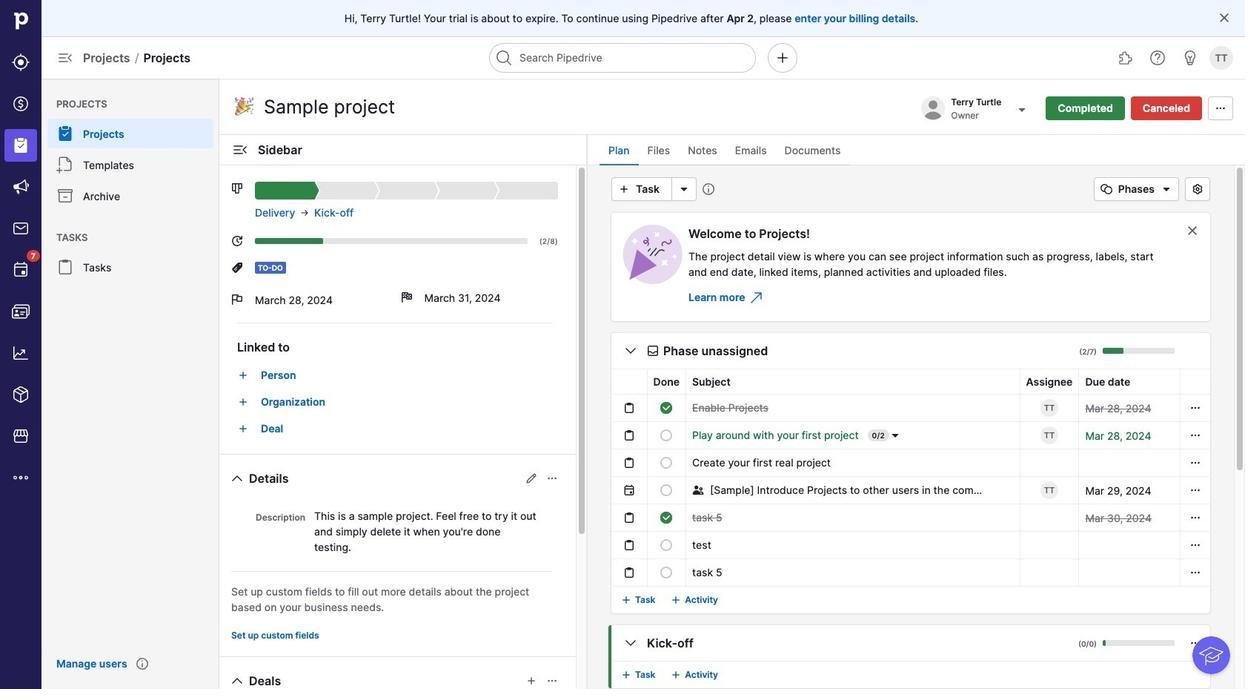 Task type: locate. For each thing, give the bounding box(es) containing it.
menu
[[0, 0, 42, 689], [42, 79, 220, 689]]

cell
[[594, 394, 612, 422], [594, 422, 612, 449], [594, 449, 612, 477], [1021, 449, 1080, 477], [1080, 449, 1181, 477], [594, 477, 612, 504], [594, 504, 612, 531], [1021, 504, 1080, 531], [594, 531, 612, 559], [1021, 531, 1080, 559], [1080, 531, 1181, 559], [594, 559, 612, 586], [1021, 559, 1080, 586], [1080, 559, 1181, 586]]

3 color muted image from the top
[[596, 484, 608, 496]]

home image
[[10, 10, 32, 32]]

info image
[[136, 658, 148, 670]]

insights image
[[12, 344, 30, 362]]

marketplace image
[[12, 427, 30, 445]]

1 vertical spatial color muted image
[[596, 566, 608, 578]]

quick add image
[[774, 49, 792, 67]]

column header
[[594, 369, 612, 394], [612, 369, 647, 394], [647, 369, 686, 394], [686, 369, 1021, 394], [1021, 369, 1080, 394], [1080, 369, 1181, 394], [1181, 369, 1211, 394]]

Search Pipedrive field
[[489, 43, 756, 73]]

color link image
[[237, 396, 249, 408], [237, 423, 249, 435], [621, 594, 633, 606], [621, 669, 633, 681], [671, 669, 683, 681]]

more image
[[12, 469, 30, 487]]

color muted image
[[596, 402, 608, 413], [596, 566, 608, 578]]

table
[[594, 369, 1211, 587]]

6 column header from the left
[[1080, 369, 1181, 394]]

0 vertical spatial color muted image
[[596, 402, 608, 413]]

row
[[594, 369, 1211, 394]]

color link image
[[237, 369, 249, 381], [671, 594, 683, 606]]

🎉  Sample project text field
[[231, 92, 431, 121]]

4 color muted image from the top
[[596, 511, 608, 523]]

4 column header from the left
[[686, 369, 1021, 394]]

contacts image
[[12, 303, 30, 320]]

menu toggle image
[[56, 49, 74, 67]]

color primary image
[[1213, 102, 1230, 114], [231, 182, 243, 194], [1098, 183, 1116, 195], [231, 262, 243, 274], [749, 289, 766, 306], [401, 291, 413, 303], [647, 345, 659, 357], [624, 402, 635, 414], [661, 402, 673, 414], [1190, 402, 1202, 414], [624, 429, 635, 441], [661, 429, 673, 441], [228, 469, 246, 487], [526, 472, 538, 484], [547, 472, 558, 484], [624, 484, 635, 496], [661, 484, 673, 496], [693, 484, 705, 496], [1190, 484, 1202, 496], [624, 512, 635, 524], [1190, 512, 1202, 524], [624, 539, 635, 551], [624, 567, 635, 578], [622, 634, 640, 652], [1190, 637, 1202, 649], [228, 672, 246, 689]]

2 color muted image from the top
[[596, 566, 608, 578]]

5 column header from the left
[[1021, 369, 1080, 394]]

1 column header from the left
[[594, 369, 612, 394]]

row group
[[594, 394, 1211, 586]]

products image
[[12, 386, 30, 403]]

info image
[[703, 183, 715, 195]]

1 vertical spatial color link image
[[671, 594, 683, 606]]

quick help image
[[1150, 49, 1167, 67]]

1 horizontal spatial color link image
[[671, 594, 683, 606]]

color primary image
[[1219, 12, 1231, 24], [231, 141, 249, 159], [1158, 180, 1176, 198], [616, 183, 633, 195], [1190, 183, 1207, 195], [1184, 225, 1202, 237], [231, 235, 243, 247], [231, 294, 243, 306], [622, 342, 640, 360], [890, 429, 902, 441], [1190, 429, 1202, 441], [624, 457, 635, 469], [661, 457, 673, 469], [1190, 457, 1202, 469], [661, 512, 673, 524], [661, 539, 673, 551], [1190, 539, 1202, 551], [661, 567, 673, 578], [1190, 567, 1202, 578], [526, 675, 538, 687], [547, 675, 558, 687]]

2 color muted image from the top
[[596, 456, 608, 468]]

menu item
[[42, 119, 220, 148], [0, 125, 42, 166]]

color undefined image
[[56, 125, 74, 142], [56, 156, 74, 174], [56, 187, 74, 205], [12, 261, 30, 279]]

0 vertical spatial color link image
[[237, 369, 249, 381]]

color muted image
[[596, 429, 608, 441], [596, 456, 608, 468], [596, 484, 608, 496], [596, 511, 608, 523], [596, 539, 608, 551]]

campaigns image
[[12, 178, 30, 196]]



Task type: describe. For each thing, give the bounding box(es) containing it.
sales inbox image
[[12, 220, 30, 237]]

7 column header from the left
[[1181, 369, 1211, 394]]

3 column header from the left
[[647, 369, 686, 394]]

color undefined image
[[56, 258, 74, 276]]

sales assistant image
[[1182, 49, 1200, 67]]

5 color muted image from the top
[[596, 539, 608, 551]]

animation image
[[624, 225, 683, 284]]

leads image
[[12, 53, 30, 71]]

deals image
[[12, 95, 30, 113]]

more options image
[[676, 183, 693, 195]]

1 color muted image from the top
[[596, 429, 608, 441]]

1 color muted image from the top
[[596, 402, 608, 413]]

2 column header from the left
[[612, 369, 647, 394]]

0 horizontal spatial color link image
[[237, 369, 249, 381]]

knowledge center bot, also known as kc bot is an onboarding assistant that allows you to see the list of onboarding items in one place for quick and easy reference. this improves your in-app experience. image
[[1194, 637, 1231, 674]]

transfer ownership image
[[1014, 100, 1032, 118]]

projects image
[[12, 136, 30, 154]]



Task type: vqa. For each thing, say whether or not it's contained in the screenshot.
first color muted image from the bottom
yes



